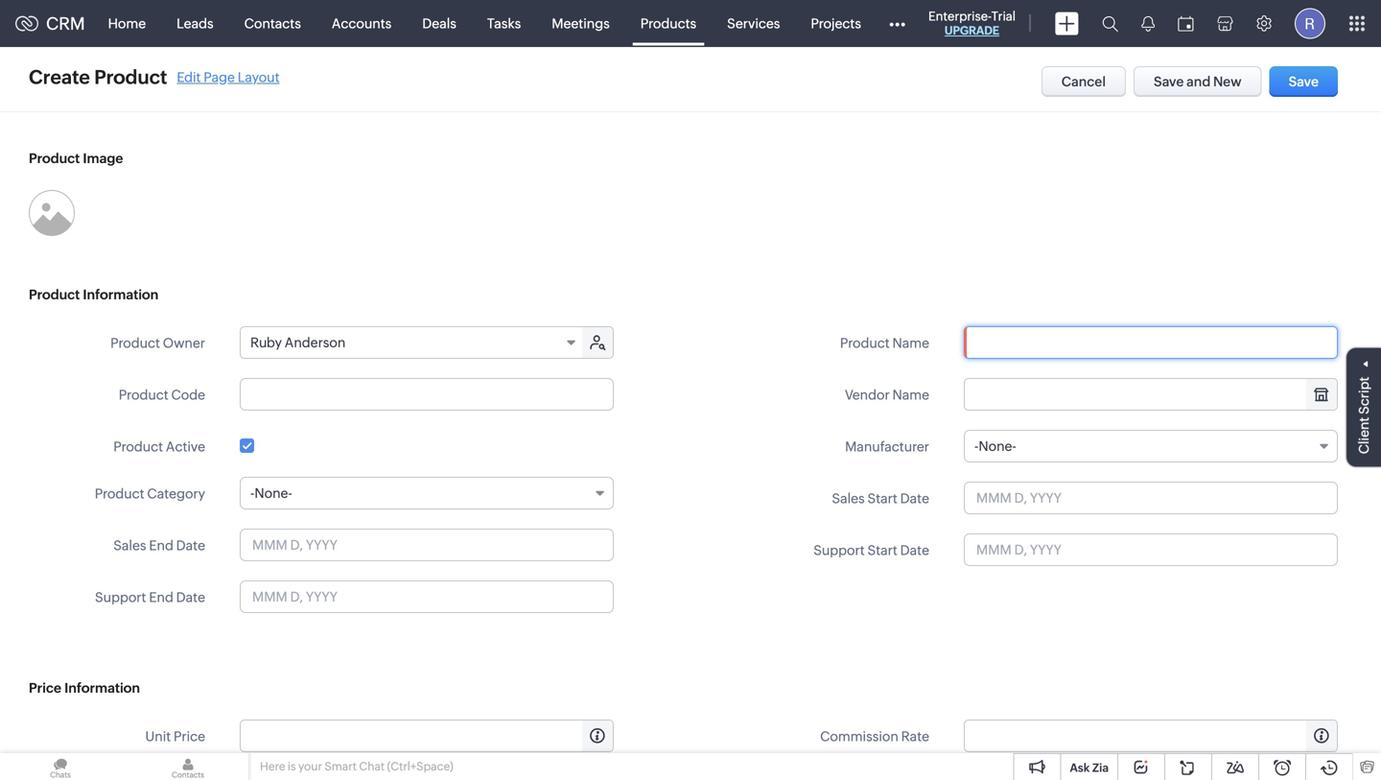 Task type: describe. For each thing, give the bounding box(es) containing it.
projects
[[811, 16, 862, 31]]

save and new
[[1155, 74, 1242, 89]]

product name
[[841, 335, 930, 351]]

create
[[29, 66, 90, 88]]

here
[[260, 760, 285, 773]]

deals link
[[407, 0, 472, 47]]

meetings link
[[537, 0, 625, 47]]

contacts link
[[229, 0, 317, 47]]

(ctrl+space)
[[387, 760, 454, 773]]

vendor name
[[845, 387, 930, 403]]

product information
[[29, 287, 159, 302]]

and
[[1187, 74, 1211, 89]]

-none- field for product category
[[240, 477, 614, 510]]

unit
[[145, 729, 171, 744]]

commission
[[821, 729, 899, 744]]

Ruby Anderson field
[[241, 327, 584, 358]]

image image
[[29, 190, 75, 236]]

product for product name
[[841, 335, 890, 351]]

product image
[[29, 151, 123, 166]]

product active
[[113, 439, 205, 454]]

create menu image
[[1056, 12, 1080, 35]]

- for product category
[[250, 486, 255, 501]]

smart
[[325, 760, 357, 773]]

date for support end date
[[176, 590, 205, 605]]

- for manufacturer
[[975, 439, 979, 454]]

enterprise-
[[929, 9, 992, 24]]

client script
[[1357, 377, 1372, 454]]

sales end date
[[113, 538, 205, 553]]

name for product name
[[893, 335, 930, 351]]

signals element
[[1131, 0, 1167, 47]]

rate
[[902, 729, 930, 744]]

cancel
[[1062, 74, 1107, 89]]

product for product owner
[[110, 335, 160, 351]]

zia
[[1093, 762, 1109, 774]]

end for sales
[[149, 538, 174, 553]]

product for product image
[[29, 151, 80, 166]]

services link
[[712, 0, 796, 47]]

create menu element
[[1044, 0, 1091, 47]]

price information
[[29, 680, 140, 696]]

start for sales
[[868, 491, 898, 506]]

signals image
[[1142, 15, 1155, 32]]

accounts
[[332, 16, 392, 31]]

cancel button
[[1042, 66, 1127, 97]]

anderson
[[285, 335, 346, 350]]

-none- field for manufacturer
[[964, 430, 1339, 463]]

image
[[83, 151, 123, 166]]

trial
[[992, 9, 1016, 24]]

contacts
[[244, 16, 301, 31]]

product code
[[119, 387, 205, 403]]

crm link
[[15, 14, 85, 33]]

information for price information
[[64, 680, 140, 696]]

product for product code
[[119, 387, 169, 403]]

save button
[[1270, 66, 1339, 97]]

mmm d, yyyy text field for sales end date
[[240, 529, 614, 561]]

accounts link
[[317, 0, 407, 47]]

mmm d, yyyy text field for support start date
[[964, 534, 1339, 566]]

your
[[298, 760, 322, 773]]

date for sales end date
[[176, 538, 205, 553]]

chats image
[[0, 753, 121, 780]]

deals
[[423, 16, 457, 31]]

save and new button
[[1134, 66, 1263, 97]]

layout
[[238, 70, 280, 85]]

none- for manufacturer
[[979, 439, 1017, 454]]

save for save and new
[[1155, 74, 1185, 89]]

script
[[1357, 377, 1372, 414]]

date for support start date
[[901, 543, 930, 558]]

code
[[171, 387, 205, 403]]

vendor
[[845, 387, 890, 403]]

ruby anderson
[[250, 335, 346, 350]]

create product edit page layout
[[29, 66, 280, 88]]

sales for sales start date
[[832, 491, 865, 506]]

enterprise-trial upgrade
[[929, 9, 1016, 37]]

tasks link
[[472, 0, 537, 47]]



Task type: locate. For each thing, give the bounding box(es) containing it.
is
[[288, 760, 296, 773]]

product down home link
[[94, 66, 167, 88]]

1 horizontal spatial save
[[1289, 74, 1320, 89]]

-none-
[[975, 439, 1017, 454], [250, 486, 292, 501]]

0 vertical spatial -none-
[[975, 439, 1017, 454]]

None field
[[965, 379, 1338, 410]]

product left code
[[119, 387, 169, 403]]

sales
[[832, 491, 865, 506], [113, 538, 146, 553]]

edit
[[177, 70, 201, 85]]

none- for product category
[[255, 486, 292, 501]]

0 horizontal spatial support
[[95, 590, 146, 605]]

new
[[1214, 74, 1242, 89]]

1 vertical spatial mmm d, yyyy text field
[[240, 581, 614, 613]]

sales for sales end date
[[113, 538, 146, 553]]

0 vertical spatial -none- field
[[964, 430, 1339, 463]]

information
[[83, 287, 159, 302], [64, 680, 140, 696]]

date down category
[[176, 538, 205, 553]]

support for support start date
[[814, 543, 865, 558]]

mmm d, yyyy text field for support end date
[[240, 581, 614, 613]]

1 horizontal spatial none-
[[979, 439, 1017, 454]]

2 save from the left
[[1289, 74, 1320, 89]]

search element
[[1091, 0, 1131, 47]]

None text field
[[241, 721, 613, 751]]

name for vendor name
[[893, 387, 930, 403]]

chat
[[359, 760, 385, 773]]

save
[[1155, 74, 1185, 89], [1289, 74, 1320, 89]]

mmm d, yyyy text field for sales start date
[[964, 482, 1339, 514]]

0 horizontal spatial mmm d, yyyy text field
[[240, 529, 614, 561]]

support down the sales start date
[[814, 543, 865, 558]]

product left "active"
[[113, 439, 163, 454]]

1 end from the top
[[149, 538, 174, 553]]

0 vertical spatial none-
[[979, 439, 1017, 454]]

2 start from the top
[[868, 543, 898, 558]]

MMM D, YYYY text field
[[964, 482, 1339, 514], [240, 529, 614, 561]]

support start date
[[814, 543, 930, 558]]

support for support end date
[[95, 590, 146, 605]]

product left the image
[[29, 151, 80, 166]]

0 horizontal spatial none-
[[255, 486, 292, 501]]

start down the sales start date
[[868, 543, 898, 558]]

price up 'chats' image
[[29, 680, 61, 696]]

save inside save button
[[1289, 74, 1320, 89]]

1 vertical spatial name
[[893, 387, 930, 403]]

2 name from the top
[[893, 387, 930, 403]]

2 end from the top
[[149, 590, 174, 605]]

0 horizontal spatial price
[[29, 680, 61, 696]]

support end date
[[95, 590, 205, 605]]

product left owner
[[110, 335, 160, 351]]

information up 'product owner'
[[83, 287, 159, 302]]

meetings
[[552, 16, 610, 31]]

1 vertical spatial end
[[149, 590, 174, 605]]

save left and
[[1155, 74, 1185, 89]]

1 vertical spatial -
[[250, 486, 255, 501]]

0 vertical spatial mmm d, yyyy text field
[[964, 482, 1339, 514]]

1 vertical spatial information
[[64, 680, 140, 696]]

sales down product category
[[113, 538, 146, 553]]

client
[[1357, 417, 1372, 454]]

support down sales end date
[[95, 590, 146, 605]]

date down sales end date
[[176, 590, 205, 605]]

support
[[814, 543, 865, 558], [95, 590, 146, 605]]

date down the sales start date
[[901, 543, 930, 558]]

0 vertical spatial information
[[83, 287, 159, 302]]

1 horizontal spatial -none-
[[975, 439, 1017, 454]]

end up support end date
[[149, 538, 174, 553]]

active
[[166, 439, 205, 454]]

page
[[204, 70, 235, 85]]

- right 'manufacturer'
[[975, 439, 979, 454]]

1 horizontal spatial price
[[174, 729, 205, 744]]

ask zia
[[1070, 762, 1109, 774]]

1 horizontal spatial mmm d, yyyy text field
[[964, 534, 1339, 566]]

1 vertical spatial none-
[[255, 486, 292, 501]]

price
[[29, 680, 61, 696], [174, 729, 205, 744]]

calendar image
[[1178, 16, 1195, 31]]

0 vertical spatial name
[[893, 335, 930, 351]]

manufacturer
[[846, 439, 930, 454]]

sales start date
[[832, 491, 930, 506]]

profile element
[[1284, 0, 1338, 47]]

1 start from the top
[[868, 491, 898, 506]]

0 horizontal spatial -none-
[[250, 486, 292, 501]]

0 horizontal spatial mmm d, yyyy text field
[[240, 581, 614, 613]]

product owner
[[110, 335, 205, 351]]

Other Modules field
[[877, 8, 918, 39]]

1 vertical spatial support
[[95, 590, 146, 605]]

price up contacts image
[[174, 729, 205, 744]]

products link
[[625, 0, 712, 47]]

MMM D, YYYY text field
[[964, 534, 1339, 566], [240, 581, 614, 613]]

products
[[641, 16, 697, 31]]

1 vertical spatial sales
[[113, 538, 146, 553]]

0 horizontal spatial save
[[1155, 74, 1185, 89]]

home link
[[93, 0, 161, 47]]

0 vertical spatial support
[[814, 543, 865, 558]]

ruby
[[250, 335, 282, 350]]

leads
[[177, 16, 214, 31]]

0 horizontal spatial -none- field
[[240, 477, 614, 510]]

product up vendor in the right of the page
[[841, 335, 890, 351]]

product left category
[[95, 486, 145, 501]]

0 vertical spatial -
[[975, 439, 979, 454]]

date for sales start date
[[901, 491, 930, 506]]

1 horizontal spatial mmm d, yyyy text field
[[964, 482, 1339, 514]]

none-
[[979, 439, 1017, 454], [255, 486, 292, 501]]

search image
[[1103, 15, 1119, 32]]

product
[[94, 66, 167, 88], [29, 151, 80, 166], [29, 287, 80, 302], [110, 335, 160, 351], [841, 335, 890, 351], [119, 387, 169, 403], [113, 439, 163, 454], [95, 486, 145, 501]]

1 horizontal spatial support
[[814, 543, 865, 558]]

logo image
[[15, 16, 38, 31]]

here is your smart chat (ctrl+space)
[[260, 760, 454, 773]]

information for product information
[[83, 287, 159, 302]]

1 horizontal spatial -none- field
[[964, 430, 1339, 463]]

0 vertical spatial sales
[[832, 491, 865, 506]]

-none- for product category
[[250, 486, 292, 501]]

product for product category
[[95, 486, 145, 501]]

-None- field
[[964, 430, 1339, 463], [240, 477, 614, 510]]

-none- for manufacturer
[[975, 439, 1017, 454]]

upgrade
[[945, 24, 1000, 37]]

product for product information
[[29, 287, 80, 302]]

sales up support start date
[[832, 491, 865, 506]]

ask
[[1070, 762, 1090, 774]]

product down image at left
[[29, 287, 80, 302]]

end for support
[[149, 590, 174, 605]]

commission rate
[[821, 729, 930, 744]]

1 horizontal spatial sales
[[832, 491, 865, 506]]

end
[[149, 538, 174, 553], [149, 590, 174, 605]]

name up vendor name
[[893, 335, 930, 351]]

contacts image
[[128, 753, 249, 780]]

0 horizontal spatial -
[[250, 486, 255, 501]]

start
[[868, 491, 898, 506], [868, 543, 898, 558]]

1 vertical spatial -none-
[[250, 486, 292, 501]]

end down sales end date
[[149, 590, 174, 605]]

category
[[147, 486, 205, 501]]

0 vertical spatial end
[[149, 538, 174, 553]]

-
[[975, 439, 979, 454], [250, 486, 255, 501]]

crm
[[46, 14, 85, 33]]

- right category
[[250, 486, 255, 501]]

start for support
[[868, 543, 898, 558]]

projects link
[[796, 0, 877, 47]]

name right vendor in the right of the page
[[893, 387, 930, 403]]

leads link
[[161, 0, 229, 47]]

1 vertical spatial start
[[868, 543, 898, 558]]

unit price
[[145, 729, 205, 744]]

information up 'chats' image
[[64, 680, 140, 696]]

save down profile icon
[[1289, 74, 1320, 89]]

1 save from the left
[[1155, 74, 1185, 89]]

product for product active
[[113, 439, 163, 454]]

0 vertical spatial mmm d, yyyy text field
[[964, 534, 1339, 566]]

services
[[728, 16, 781, 31]]

0 horizontal spatial sales
[[113, 538, 146, 553]]

1 vertical spatial price
[[174, 729, 205, 744]]

1 vertical spatial -none- field
[[240, 477, 614, 510]]

start down 'manufacturer'
[[868, 491, 898, 506]]

save for save
[[1289, 74, 1320, 89]]

1 vertical spatial mmm d, yyyy text field
[[240, 529, 614, 561]]

name
[[893, 335, 930, 351], [893, 387, 930, 403]]

date down 'manufacturer'
[[901, 491, 930, 506]]

date
[[901, 491, 930, 506], [176, 538, 205, 553], [901, 543, 930, 558], [176, 590, 205, 605]]

product category
[[95, 486, 205, 501]]

save inside save and new button
[[1155, 74, 1185, 89]]

edit page layout link
[[177, 70, 280, 85]]

0 vertical spatial start
[[868, 491, 898, 506]]

0 vertical spatial price
[[29, 680, 61, 696]]

owner
[[163, 335, 205, 351]]

tasks
[[487, 16, 521, 31]]

profile image
[[1296, 8, 1326, 39]]

1 name from the top
[[893, 335, 930, 351]]

None text field
[[964, 326, 1339, 359], [240, 378, 614, 411], [965, 379, 1338, 410], [965, 721, 1338, 751], [964, 326, 1339, 359], [240, 378, 614, 411], [965, 379, 1338, 410], [965, 721, 1338, 751]]

1 horizontal spatial -
[[975, 439, 979, 454]]

home
[[108, 16, 146, 31]]



Task type: vqa. For each thing, say whether or not it's contained in the screenshot.
Services
yes



